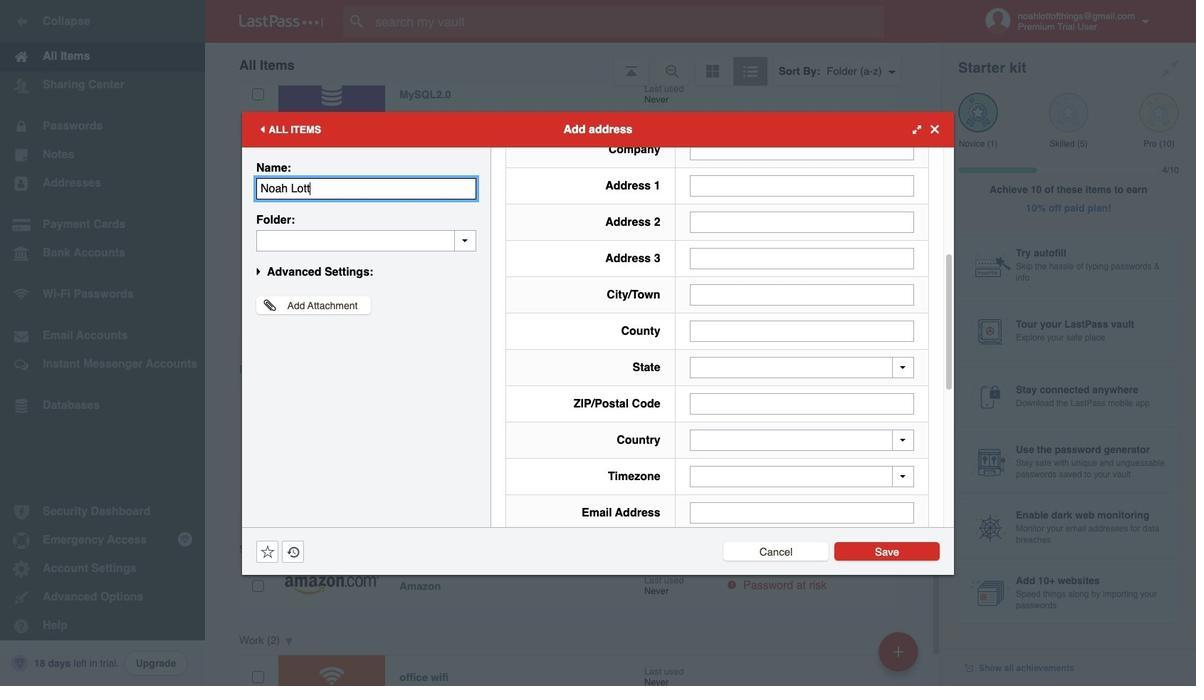 Task type: locate. For each thing, give the bounding box(es) containing it.
None text field
[[690, 139, 915, 160], [690, 175, 915, 197], [690, 212, 915, 233], [256, 230, 477, 251], [690, 284, 915, 306], [690, 321, 915, 342], [690, 393, 915, 415], [690, 139, 915, 160], [690, 175, 915, 197], [690, 212, 915, 233], [256, 230, 477, 251], [690, 284, 915, 306], [690, 321, 915, 342], [690, 393, 915, 415]]

vault options navigation
[[205, 43, 942, 85]]

new item navigation
[[874, 628, 928, 686]]

main navigation navigation
[[0, 0, 205, 686]]

None text field
[[256, 178, 477, 199], [690, 248, 915, 269], [690, 357, 915, 378], [690, 502, 915, 524], [256, 178, 477, 199], [690, 248, 915, 269], [690, 357, 915, 378], [690, 502, 915, 524]]

new item image
[[894, 647, 904, 656]]

dialog
[[242, 111, 955, 575]]



Task type: describe. For each thing, give the bounding box(es) containing it.
Search search field
[[343, 6, 913, 37]]

search my vault text field
[[343, 6, 913, 37]]

lastpass image
[[239, 15, 323, 28]]



